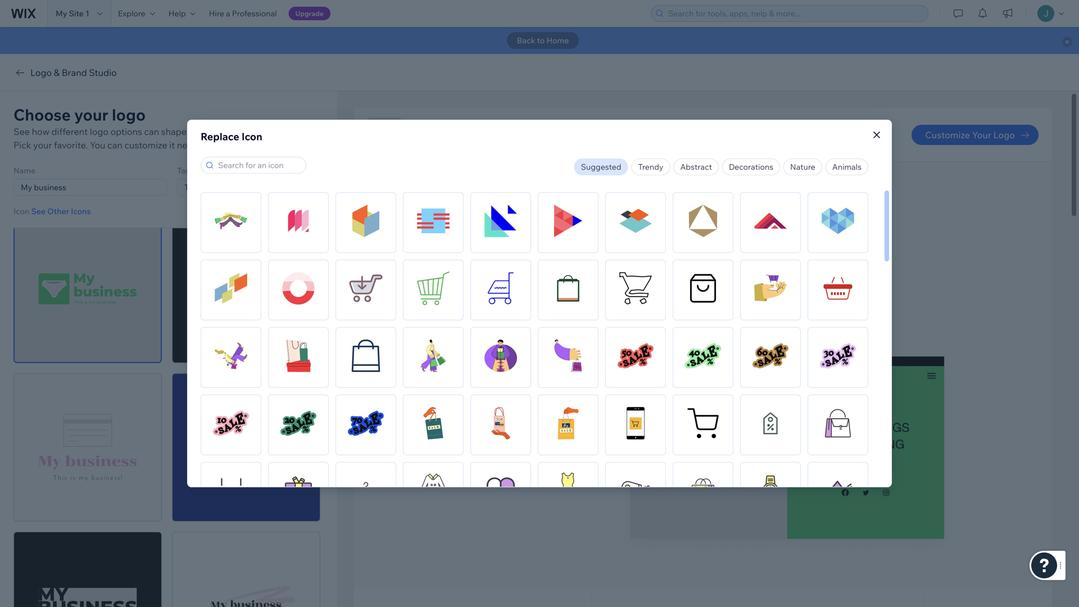 Task type: locate. For each thing, give the bounding box(es) containing it.
add
[[607, 207, 625, 218]]

see left other
[[31, 206, 46, 216]]

logo up you
[[90, 126, 108, 137]]

logo left "&"
[[30, 67, 52, 78]]

to down use in the right top of the page
[[634, 207, 643, 218]]

it down shape
[[169, 139, 175, 151]]

back to home
[[517, 35, 569, 45]]

home
[[547, 35, 569, 45]]

customize
[[925, 129, 970, 141]]

to
[[537, 35, 545, 45], [634, 207, 643, 218]]

see up pick
[[13, 126, 30, 137]]

0 horizontal spatial can
[[107, 139, 122, 151]]

0 vertical spatial see
[[13, 126, 30, 137]]

see
[[13, 126, 30, 137], [31, 206, 46, 216]]

1 horizontal spatial it
[[627, 207, 632, 218]]

to inside button
[[537, 35, 545, 45]]

it
[[169, 139, 175, 151], [627, 207, 632, 218]]

upgrade button
[[289, 7, 330, 20]]

customize
[[124, 139, 167, 151]]

1 vertical spatial icon
[[13, 206, 29, 216]]

hire a professional
[[209, 8, 277, 18]]

use
[[619, 189, 644, 206]]

1 vertical spatial to
[[634, 207, 643, 218]]

0 vertical spatial logo
[[30, 67, 52, 78]]

1 horizontal spatial icon
[[242, 130, 262, 143]]

shape
[[161, 126, 187, 137]]

customize your logo
[[925, 129, 1015, 141]]

logo right "your"
[[994, 129, 1015, 141]]

your
[[972, 129, 992, 141]]

studio
[[89, 67, 117, 78]]

icon see other icons
[[13, 206, 91, 216]]

0 horizontal spatial a
[[226, 8, 230, 18]]

hire
[[209, 8, 224, 18]]

everywhere
[[711, 189, 787, 206]]

icon right brand. on the top of page
[[242, 130, 262, 143]]

logo for use your logo everywhere
[[679, 189, 708, 206]]

0 horizontal spatial it
[[169, 139, 175, 151]]

None field
[[17, 180, 163, 195], [181, 180, 327, 195], [17, 180, 163, 195], [181, 180, 327, 195]]

see other icons button
[[31, 206, 91, 216]]

1 vertical spatial logo
[[994, 129, 1015, 141]]

icon
[[242, 130, 262, 143], [13, 206, 29, 216]]

can up the customize at the left top of page
[[144, 126, 159, 137]]

a
[[226, 8, 230, 18], [716, 207, 721, 218]]

2 vertical spatial logo
[[679, 189, 708, 206]]

1 vertical spatial it
[[627, 207, 632, 218]]

logo
[[112, 105, 146, 125], [90, 126, 108, 137], [679, 189, 708, 206]]

suggested
[[581, 162, 621, 172]]

next.
[[177, 139, 197, 151]]

logo up website
[[679, 189, 708, 206]]

abstract
[[680, 162, 712, 172]]

&
[[54, 67, 60, 78]]

to right back
[[537, 35, 545, 45]]

2 horizontal spatial logo
[[679, 189, 708, 206]]

name
[[13, 166, 35, 175]]

1 horizontal spatial a
[[716, 207, 721, 218]]

0 horizontal spatial see
[[13, 126, 30, 137]]

your down 'how'
[[33, 139, 52, 151]]

can right you
[[107, 139, 122, 151]]

replace icon
[[201, 130, 262, 143]]

your up the next.
[[189, 126, 207, 137]]

choose
[[13, 105, 71, 125]]

0 vertical spatial to
[[537, 35, 545, 45]]

my site 1
[[56, 8, 89, 18]]

for
[[702, 207, 714, 218]]

1 horizontal spatial to
[[634, 207, 643, 218]]

logo up options
[[112, 105, 146, 125]]

Search for tools, apps, help & more... field
[[665, 6, 925, 21]]

a right for
[[716, 207, 721, 218]]

1 vertical spatial logo
[[90, 126, 108, 137]]

use your logo everywhere add it to your website for a fully branded look
[[607, 189, 799, 218]]

help
[[169, 8, 186, 18]]

back to home alert
[[0, 27, 1079, 54]]

logo inside use your logo everywhere add it to your website for a fully branded look
[[679, 189, 708, 206]]

my
[[56, 8, 67, 18]]

a right hire
[[226, 8, 230, 18]]

branded
[[743, 207, 779, 218]]

1 vertical spatial a
[[716, 207, 721, 218]]

0 vertical spatial logo
[[112, 105, 146, 125]]

1 vertical spatial can
[[107, 139, 122, 151]]

upgrade
[[295, 9, 324, 18]]

0 vertical spatial a
[[226, 8, 230, 18]]

logo
[[30, 67, 52, 78], [994, 129, 1015, 141]]

can
[[144, 126, 159, 137], [107, 139, 122, 151]]

1 horizontal spatial logo
[[112, 105, 146, 125]]

favorite.
[[54, 139, 88, 151]]

trendy
[[638, 162, 664, 172]]

professional
[[232, 8, 277, 18]]

0 vertical spatial icon
[[242, 130, 262, 143]]

your left website
[[645, 207, 664, 218]]

0 vertical spatial it
[[169, 139, 175, 151]]

customize your logo button
[[912, 125, 1039, 145]]

your
[[74, 105, 108, 125], [189, 126, 207, 137], [33, 139, 52, 151], [647, 189, 676, 206], [645, 207, 664, 218]]

0 horizontal spatial logo
[[30, 67, 52, 78]]

how
[[32, 126, 49, 137]]

site
[[69, 8, 84, 18]]

1 vertical spatial see
[[31, 206, 46, 216]]

it right add
[[627, 207, 632, 218]]

icon left other
[[13, 206, 29, 216]]

0 vertical spatial can
[[144, 126, 159, 137]]

0 horizontal spatial to
[[537, 35, 545, 45]]



Task type: describe. For each thing, give the bounding box(es) containing it.
your up website
[[647, 189, 676, 206]]

1
[[85, 8, 89, 18]]

your up different
[[74, 105, 108, 125]]

help button
[[162, 0, 202, 27]]

back to home button
[[507, 32, 579, 49]]

other
[[47, 206, 69, 216]]

a inside hire a professional link
[[226, 8, 230, 18]]

logo & brand studio
[[30, 67, 117, 78]]

to inside use your logo everywhere add it to your website for a fully branded look
[[634, 207, 643, 218]]

a inside use your logo everywhere add it to your website for a fully branded look
[[716, 207, 721, 218]]

hire a professional link
[[202, 0, 284, 27]]

icons
[[71, 206, 91, 216]]

animals
[[832, 162, 862, 172]]

look
[[781, 207, 799, 218]]

1 horizontal spatial see
[[31, 206, 46, 216]]

Search for an icon field
[[215, 157, 302, 173]]

brand.
[[209, 126, 236, 137]]

replace
[[201, 130, 239, 143]]

explore
[[118, 8, 146, 18]]

back
[[517, 35, 535, 45]]

options
[[111, 126, 142, 137]]

brand
[[62, 67, 87, 78]]

tagline
[[177, 166, 204, 175]]

website
[[666, 207, 700, 218]]

decorations
[[729, 162, 773, 172]]

logo for choose your logo
[[112, 105, 146, 125]]

see inside choose your logo see how different logo options can shape your brand. pick your favorite. you can customize it next.
[[13, 126, 30, 137]]

it inside use your logo everywhere add it to your website for a fully branded look
[[627, 207, 632, 218]]

0 horizontal spatial logo
[[90, 126, 108, 137]]

choose your logo see how different logo options can shape your brand. pick your favorite. you can customize it next.
[[13, 105, 236, 151]]

you
[[90, 139, 105, 151]]

logo & brand studio button
[[13, 66, 117, 79]]

nature
[[790, 162, 816, 172]]

it inside choose your logo see how different logo options can shape your brand. pick your favorite. you can customize it next.
[[169, 139, 175, 151]]

1 horizontal spatial logo
[[994, 129, 1015, 141]]

fully
[[723, 207, 741, 218]]

different
[[51, 126, 88, 137]]

1 horizontal spatial can
[[144, 126, 159, 137]]

pick
[[13, 139, 31, 151]]

0 horizontal spatial icon
[[13, 206, 29, 216]]



Task type: vqa. For each thing, say whether or not it's contained in the screenshot.
the leftmost Apps
no



